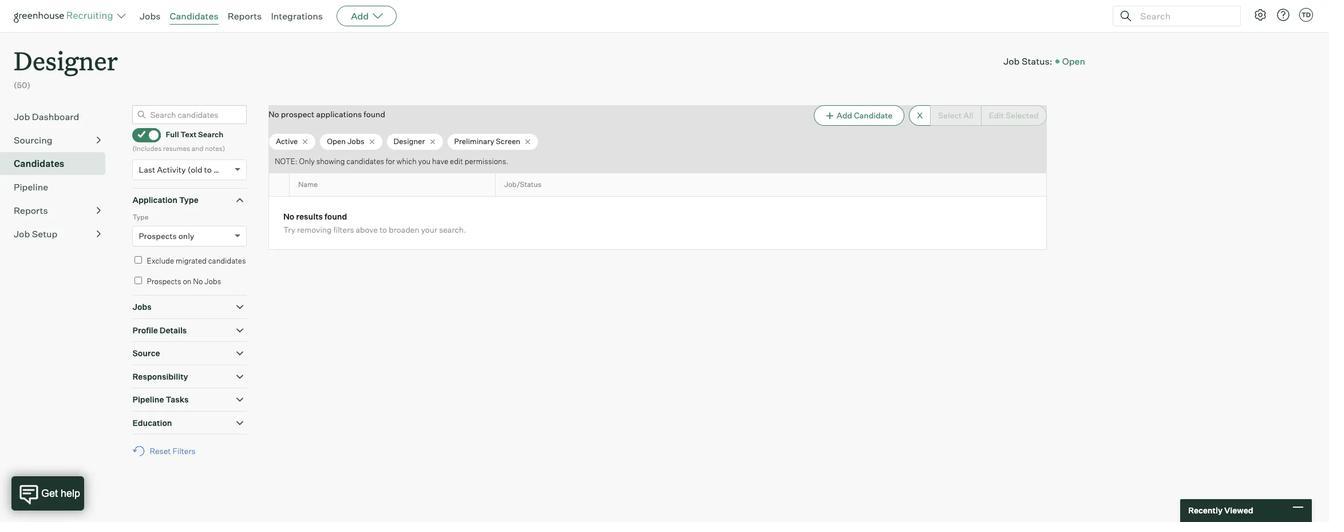 Task type: vqa. For each thing, say whether or not it's contained in the screenshot.
Resume
no



Task type: describe. For each thing, give the bounding box(es) containing it.
x
[[917, 110, 923, 120]]

type element
[[132, 212, 247, 255]]

prospects only
[[139, 231, 194, 241]]

active
[[276, 137, 298, 146]]

0 vertical spatial reports
[[228, 10, 262, 22]]

resumes
[[163, 144, 190, 153]]

name
[[298, 181, 318, 189]]

open for open jobs
[[327, 137, 346, 146]]

0 horizontal spatial type
[[132, 213, 148, 221]]

1 horizontal spatial candidates
[[170, 10, 218, 22]]

screen
[[496, 137, 520, 146]]

job dashboard
[[14, 111, 79, 122]]

greenhouse recruiting image
[[14, 9, 117, 23]]

job for job setup
[[14, 228, 30, 240]]

viewed
[[1224, 506, 1253, 516]]

candidate
[[854, 110, 892, 120]]

Exclude migrated candidates checkbox
[[135, 257, 142, 264]]

your
[[421, 225, 437, 235]]

exclude migrated candidates
[[147, 257, 246, 266]]

migrated
[[176, 257, 207, 266]]

0 horizontal spatial reports
[[14, 205, 48, 216]]

designer for designer (50)
[[14, 44, 118, 77]]

last
[[139, 165, 155, 175]]

2 vertical spatial no
[[193, 277, 203, 286]]

source
[[132, 349, 160, 358]]

job for job dashboard
[[14, 111, 30, 122]]

try
[[283, 225, 295, 235]]

have
[[432, 157, 448, 166]]

open for open
[[1062, 55, 1085, 67]]

pipeline tasks
[[132, 395, 189, 405]]

full text search (includes resumes and notes)
[[132, 130, 225, 153]]

for
[[386, 157, 395, 166]]

jobs link
[[140, 10, 161, 22]]

job status:
[[1003, 55, 1052, 67]]

(old
[[188, 165, 202, 175]]

showing
[[316, 157, 345, 166]]

note: only showing candidates for which you have edit permissions.
[[275, 157, 508, 166]]

td button
[[1297, 6, 1315, 24]]

prospects for prospects on no jobs
[[147, 277, 181, 286]]

and
[[192, 144, 203, 153]]

search
[[198, 130, 223, 139]]

prospect
[[281, 109, 314, 119]]

you
[[418, 157, 430, 166]]

tasks
[[166, 395, 189, 405]]

add candidate link
[[814, 105, 905, 126]]

reset filters
[[150, 447, 196, 456]]

prospects only option
[[139, 231, 194, 241]]

broaden
[[389, 225, 419, 235]]

sourcing
[[14, 134, 52, 146]]

permissions.
[[465, 157, 508, 166]]

add for add candidate
[[837, 110, 852, 120]]

prospects for prospects only
[[139, 231, 177, 241]]

filters
[[333, 225, 354, 235]]

on
[[183, 277, 191, 286]]

no for no results found try removing filters above to broaden your search.
[[283, 212, 294, 221]]

reset filters button
[[132, 441, 201, 462]]

job for job status:
[[1003, 55, 1020, 67]]

which
[[397, 157, 417, 166]]

only
[[299, 157, 315, 166]]

text
[[181, 130, 197, 139]]

filters
[[173, 447, 196, 456]]

1 horizontal spatial reports link
[[228, 10, 262, 22]]

pipeline link
[[14, 180, 101, 194]]



Task type: locate. For each thing, give the bounding box(es) containing it.
designer link
[[14, 32, 118, 80]]

1 vertical spatial pipeline
[[132, 395, 164, 405]]

reports up 'job setup'
[[14, 205, 48, 216]]

pipeline for pipeline tasks
[[132, 395, 164, 405]]

0 vertical spatial job
[[1003, 55, 1020, 67]]

candidates right migrated
[[208, 257, 246, 266]]

add inside popup button
[[351, 10, 369, 22]]

1 horizontal spatial no
[[268, 109, 279, 119]]

job left setup
[[14, 228, 30, 240]]

to right above at the top left of the page
[[380, 225, 387, 235]]

application
[[132, 195, 177, 205]]

profile
[[132, 326, 158, 335]]

edit
[[450, 157, 463, 166]]

sourcing link
[[14, 133, 101, 147]]

above
[[356, 225, 378, 235]]

0 vertical spatial designer
[[14, 44, 118, 77]]

0 horizontal spatial to
[[204, 165, 212, 175]]

pipeline up "education"
[[132, 395, 164, 405]]

job/status
[[504, 181, 542, 189]]

open jobs
[[327, 137, 364, 146]]

pipeline down sourcing
[[14, 181, 48, 193]]

no results found try removing filters above to broaden your search.
[[283, 212, 466, 235]]

no left prospect
[[268, 109, 279, 119]]

1 horizontal spatial candidates
[[346, 157, 384, 166]]

(50)
[[14, 80, 30, 90]]

1 vertical spatial candidates
[[208, 257, 246, 266]]

removing
[[297, 225, 332, 235]]

1 horizontal spatial designer
[[394, 137, 425, 146]]

1 vertical spatial type
[[132, 213, 148, 221]]

1 vertical spatial candidates link
[[14, 157, 101, 170]]

1 horizontal spatial reports
[[228, 10, 262, 22]]

reports link
[[228, 10, 262, 22], [14, 204, 101, 217]]

candidates link
[[170, 10, 218, 22], [14, 157, 101, 170]]

add candidate
[[837, 110, 892, 120]]

candidates link right jobs link
[[170, 10, 218, 22]]

0 vertical spatial pipeline
[[14, 181, 48, 193]]

0 horizontal spatial pipeline
[[14, 181, 48, 193]]

job left the status:
[[1003, 55, 1020, 67]]

1 vertical spatial reports
[[14, 205, 48, 216]]

only
[[178, 231, 194, 241]]

found right applications
[[364, 109, 385, 119]]

0 vertical spatial open
[[1062, 55, 1085, 67]]

designer
[[14, 44, 118, 77], [394, 137, 425, 146]]

integrations
[[271, 10, 323, 22]]

note:
[[275, 157, 297, 166]]

full
[[166, 130, 179, 139]]

candidates right jobs link
[[170, 10, 218, 22]]

1 horizontal spatial to
[[380, 225, 387, 235]]

0 horizontal spatial candidates
[[208, 257, 246, 266]]

to
[[204, 165, 212, 175], [380, 225, 387, 235]]

designer down greenhouse recruiting image
[[14, 44, 118, 77]]

job up sourcing
[[14, 111, 30, 122]]

dashboard
[[32, 111, 79, 122]]

job
[[1003, 55, 1020, 67], [14, 111, 30, 122], [14, 228, 30, 240]]

no
[[268, 109, 279, 119], [283, 212, 294, 221], [193, 277, 203, 286]]

no right on
[[193, 277, 203, 286]]

1 vertical spatial to
[[380, 225, 387, 235]]

Search candidates field
[[132, 105, 247, 124]]

0 horizontal spatial reports link
[[14, 204, 101, 217]]

0 vertical spatial add
[[351, 10, 369, 22]]

0 horizontal spatial add
[[351, 10, 369, 22]]

open right the status:
[[1062, 55, 1085, 67]]

1 horizontal spatial candidates link
[[170, 10, 218, 22]]

job dashboard link
[[14, 110, 101, 123]]

0 vertical spatial candidates
[[170, 10, 218, 22]]

1 horizontal spatial found
[[364, 109, 385, 119]]

pipeline for pipeline
[[14, 181, 48, 193]]

0 vertical spatial type
[[179, 195, 198, 205]]

add
[[351, 10, 369, 22], [837, 110, 852, 120]]

open up showing
[[327, 137, 346, 146]]

job setup
[[14, 228, 57, 240]]

1 horizontal spatial add
[[837, 110, 852, 120]]

exclude
[[147, 257, 174, 266]]

prospects
[[139, 231, 177, 241], [147, 277, 181, 286]]

1 vertical spatial no
[[283, 212, 294, 221]]

found inside "no results found try removing filters above to broaden your search."
[[325, 212, 347, 221]]

no prospect applications found
[[268, 109, 385, 119]]

job setup link
[[14, 227, 101, 241]]

designer (50)
[[14, 44, 118, 90]]

type down application in the left of the page
[[132, 213, 148, 221]]

candidates down sourcing
[[14, 158, 64, 169]]

new)
[[213, 165, 232, 175]]

1 vertical spatial designer
[[394, 137, 425, 146]]

application type
[[132, 195, 198, 205]]

recently viewed
[[1188, 506, 1253, 516]]

Prospects on No Jobs checkbox
[[135, 277, 142, 284]]

x link
[[909, 105, 930, 126]]

0 vertical spatial found
[[364, 109, 385, 119]]

0 horizontal spatial candidates link
[[14, 157, 101, 170]]

designer up the which
[[394, 137, 425, 146]]

reports left integrations link
[[228, 10, 262, 22]]

preliminary screen
[[454, 137, 520, 146]]

found
[[364, 109, 385, 119], [325, 212, 347, 221]]

1 vertical spatial reports link
[[14, 204, 101, 217]]

2 horizontal spatial no
[[283, 212, 294, 221]]

profile details
[[132, 326, 187, 335]]

0 horizontal spatial candidates
[[14, 158, 64, 169]]

1 horizontal spatial pipeline
[[132, 395, 164, 405]]

reports link left integrations link
[[228, 10, 262, 22]]

prospects on no jobs
[[147, 277, 221, 286]]

td
[[1302, 11, 1311, 19]]

to inside "no results found try removing filters above to broaden your search."
[[380, 225, 387, 235]]

notes)
[[205, 144, 225, 153]]

open
[[1062, 55, 1085, 67], [327, 137, 346, 146]]

reports
[[228, 10, 262, 22], [14, 205, 48, 216]]

education
[[132, 418, 172, 428]]

reset
[[150, 447, 171, 456]]

1 horizontal spatial open
[[1062, 55, 1085, 67]]

add for add
[[351, 10, 369, 22]]

no inside "no results found try removing filters above to broaden your search."
[[283, 212, 294, 221]]

1 vertical spatial job
[[14, 111, 30, 122]]

candidates
[[170, 10, 218, 22], [14, 158, 64, 169]]

add button
[[337, 6, 397, 26]]

integrations link
[[271, 10, 323, 22]]

0 horizontal spatial designer
[[14, 44, 118, 77]]

activity
[[157, 165, 186, 175]]

1 vertical spatial add
[[837, 110, 852, 120]]

checkmark image
[[138, 130, 146, 138]]

configure image
[[1254, 8, 1267, 22]]

prospects up exclude
[[139, 231, 177, 241]]

0 vertical spatial reports link
[[228, 10, 262, 22]]

0 horizontal spatial found
[[325, 212, 347, 221]]

1 vertical spatial prospects
[[147, 277, 181, 286]]

0 vertical spatial candidates
[[346, 157, 384, 166]]

recently
[[1188, 506, 1223, 516]]

td button
[[1299, 8, 1313, 22]]

preliminary
[[454, 137, 494, 146]]

designer for designer
[[394, 137, 425, 146]]

results
[[296, 212, 323, 221]]

0 vertical spatial no
[[268, 109, 279, 119]]

prospects down exclude
[[147, 277, 181, 286]]

type down last activity (old to new) option
[[179, 195, 198, 205]]

reports link down pipeline link
[[14, 204, 101, 217]]

0 vertical spatial prospects
[[139, 231, 177, 241]]

2 vertical spatial job
[[14, 228, 30, 240]]

to right (old
[[204, 165, 212, 175]]

applications
[[316, 109, 362, 119]]

candidates
[[346, 157, 384, 166], [208, 257, 246, 266]]

1 vertical spatial open
[[327, 137, 346, 146]]

jobs
[[140, 10, 161, 22], [347, 137, 364, 146], [205, 277, 221, 286], [132, 302, 152, 312]]

no for no prospect applications found
[[268, 109, 279, 119]]

1 vertical spatial found
[[325, 212, 347, 221]]

Search text field
[[1137, 8, 1230, 24]]

0 vertical spatial to
[[204, 165, 212, 175]]

last activity (old to new) option
[[139, 165, 232, 175]]

(includes
[[132, 144, 162, 153]]

responsibility
[[132, 372, 188, 382]]

0 horizontal spatial open
[[327, 137, 346, 146]]

1 vertical spatial candidates
[[14, 158, 64, 169]]

status:
[[1022, 55, 1052, 67]]

details
[[160, 326, 187, 335]]

setup
[[32, 228, 57, 240]]

0 vertical spatial candidates link
[[170, 10, 218, 22]]

candidates left for
[[346, 157, 384, 166]]

search.
[[439, 225, 466, 235]]

no up try
[[283, 212, 294, 221]]

candidates link up pipeline link
[[14, 157, 101, 170]]

prospects inside type element
[[139, 231, 177, 241]]

0 horizontal spatial no
[[193, 277, 203, 286]]

1 horizontal spatial type
[[179, 195, 198, 205]]

found up filters
[[325, 212, 347, 221]]

last activity (old to new)
[[139, 165, 232, 175]]



